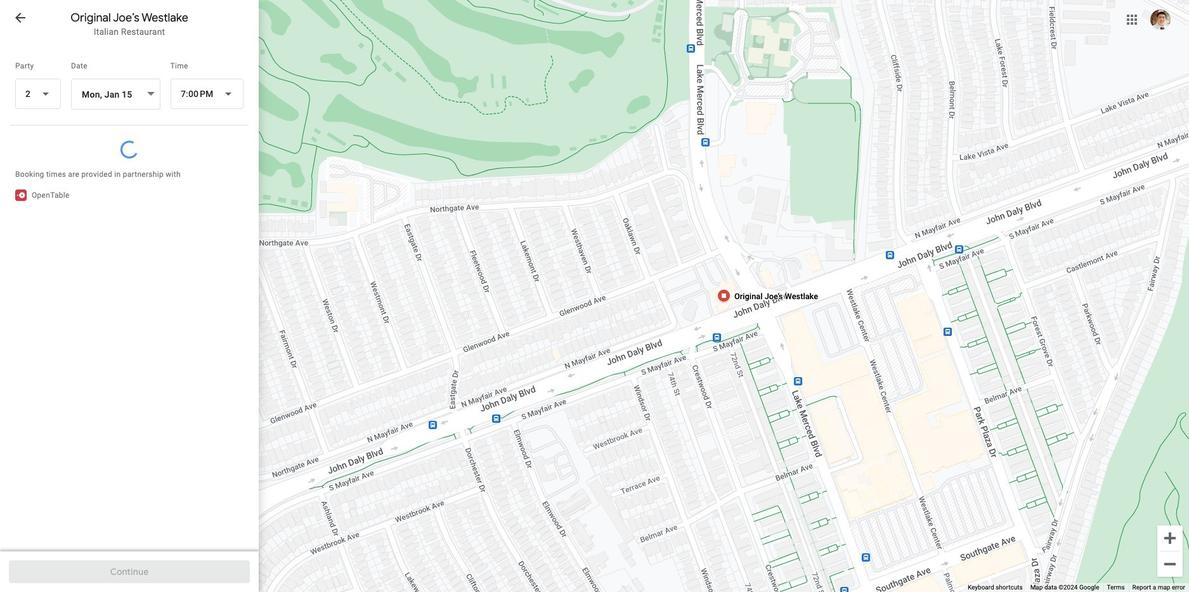 Task type: describe. For each thing, give the bounding box(es) containing it.
back image
[[13, 10, 28, 25]]

google account: tommy hong  
(tommy.hong@adept.ai) image
[[1151, 10, 1171, 30]]



Task type: locate. For each thing, give the bounding box(es) containing it.
None field
[[15, 79, 61, 109], [170, 79, 244, 109], [15, 79, 61, 109], [170, 79, 244, 109]]

map region
[[174, 0, 1189, 592]]

heading
[[0, 10, 259, 25]]

opentable image
[[15, 187, 27, 198]]



Task type: vqa. For each thing, say whether or not it's contained in the screenshot.
the Fri, Feb 2 element
no



